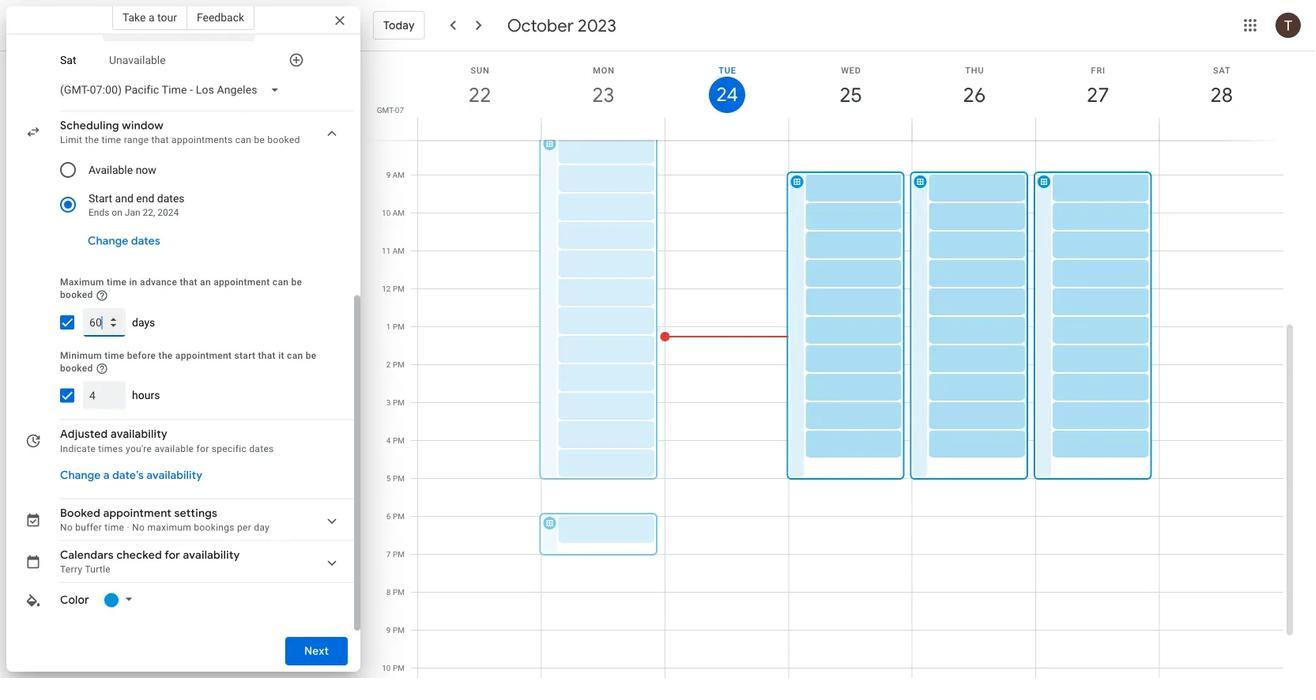 Task type: locate. For each thing, give the bounding box(es) containing it.
be inside minimum time before the appointment start that it can be booked
[[306, 350, 317, 361]]

availability for for
[[183, 549, 240, 563]]

maximum time in advance that an appointment can be booked
[[60, 277, 302, 301]]

the right before
[[159, 350, 173, 361]]

availability for date's
[[146, 469, 202, 483]]

am for 8 am
[[393, 132, 405, 142]]

2 vertical spatial appointment
[[103, 507, 172, 521]]

pm for 5 pm
[[393, 474, 405, 483]]

0 horizontal spatial that
[[151, 135, 169, 146]]

0 vertical spatial a
[[149, 11, 155, 24]]

sun 22
[[468, 65, 490, 108]]

am down the 07
[[393, 132, 405, 142]]

on
[[112, 207, 122, 219]]

0 vertical spatial dates
[[157, 192, 185, 205]]

0 vertical spatial booked
[[267, 135, 300, 146]]

change down indicate
[[60, 469, 101, 483]]

specific
[[212, 444, 247, 455]]

time inside booked appointment settings no buffer time · no maximum bookings per day
[[105, 523, 124, 534]]

1 vertical spatial a
[[103, 469, 110, 483]]

for down the maximum
[[165, 549, 180, 563]]

2 10 from the top
[[382, 664, 391, 673]]

Start time on Fridays text field
[[109, 18, 157, 37]]

8 down the 7
[[386, 588, 391, 597]]

4 pm from the top
[[393, 398, 405, 407]]

can inside scheduling window limit the time range that appointments can be booked
[[235, 135, 251, 146]]

10 am
[[382, 208, 405, 218]]

10 up 11
[[382, 208, 391, 218]]

hours
[[132, 389, 160, 402]]

0 horizontal spatial for
[[165, 549, 180, 563]]

pm right 4
[[393, 436, 405, 445]]

pm right 12
[[393, 284, 405, 294]]

2 vertical spatial be
[[306, 350, 317, 361]]

appointment left start
[[175, 350, 232, 361]]

am right 11
[[393, 246, 405, 256]]

pm for 1 pm
[[393, 322, 405, 332]]

2 vertical spatial availability
[[183, 549, 240, 563]]

8 for 8 am
[[386, 132, 391, 142]]

booked appointment settings no buffer time · no maximum bookings per day
[[60, 507, 270, 534]]

0 vertical spatial appointment
[[214, 277, 270, 288]]

the down scheduling
[[85, 135, 99, 146]]

a for change
[[103, 469, 110, 483]]

that for window
[[151, 135, 169, 146]]

1 vertical spatial dates
[[131, 234, 160, 249]]

be for time
[[306, 350, 317, 361]]

availability inside button
[[146, 469, 202, 483]]

gmt-07
[[377, 105, 404, 115]]

that down window
[[151, 135, 169, 146]]

can right appointments
[[235, 135, 251, 146]]

a left tour
[[149, 11, 155, 24]]

10 pm
[[382, 664, 405, 673]]

28 column header
[[1159, 51, 1284, 140]]

can for time
[[287, 350, 303, 361]]

availability up you're
[[111, 428, 168, 442]]

2 9 from the top
[[386, 626, 391, 635]]

next
[[304, 644, 329, 658]]

8 pm from the top
[[393, 550, 405, 559]]

sat up the "saturday, october 28" element on the right
[[1213, 65, 1231, 75]]

0 vertical spatial can
[[235, 135, 251, 146]]

checked
[[116, 549, 162, 563]]

8 for 8 pm
[[386, 588, 391, 597]]

grid
[[367, 51, 1296, 678]]

unavailable
[[109, 54, 166, 67]]

time inside scheduling window limit the time range that appointments can be booked
[[102, 135, 121, 146]]

appointment inside booked appointment settings no buffer time · no maximum bookings per day
[[103, 507, 172, 521]]

2 horizontal spatial be
[[306, 350, 317, 361]]

for
[[196, 444, 209, 455], [165, 549, 180, 563]]

the inside minimum time before the appointment start that it can be booked
[[159, 350, 173, 361]]

in
[[129, 277, 137, 288]]

1 vertical spatial 9
[[386, 626, 391, 635]]

be inside maximum time in advance that an appointment can be booked
[[291, 277, 302, 288]]

1 horizontal spatial for
[[196, 444, 209, 455]]

1 vertical spatial can
[[273, 277, 289, 288]]

can inside minimum time before the appointment start that it can be booked
[[287, 350, 303, 361]]

am down 8 am
[[393, 170, 405, 180]]

time left in
[[107, 277, 127, 288]]

today button
[[373, 6, 425, 44]]

1 vertical spatial the
[[159, 350, 173, 361]]

wed 25
[[839, 65, 861, 108]]

1 vertical spatial 8
[[386, 588, 391, 597]]

a for take
[[149, 11, 155, 24]]

1 vertical spatial booked
[[60, 290, 93, 301]]

0 horizontal spatial the
[[85, 135, 99, 146]]

22
[[468, 82, 490, 108]]

2 vertical spatial dates
[[249, 444, 274, 455]]

am down the 9 am
[[393, 208, 405, 218]]

4
[[386, 436, 391, 445]]

6
[[386, 512, 391, 521]]

october
[[507, 14, 574, 36]]

1 horizontal spatial that
[[180, 277, 197, 288]]

9
[[386, 170, 391, 180], [386, 626, 391, 635]]

pm right 1
[[393, 322, 405, 332]]

pm for 9 pm
[[393, 626, 405, 635]]

thu 26
[[962, 65, 985, 108]]

0 horizontal spatial no
[[60, 523, 73, 534]]

1 horizontal spatial no
[[132, 523, 145, 534]]

appointment up the · at the left bottom of page
[[103, 507, 172, 521]]

0 vertical spatial be
[[254, 135, 265, 146]]

change inside button
[[88, 234, 128, 249]]

pm right 6
[[393, 512, 405, 521]]

date's
[[112, 469, 144, 483]]

appointment
[[214, 277, 270, 288], [175, 350, 232, 361], [103, 507, 172, 521]]

1 vertical spatial for
[[165, 549, 180, 563]]

7 pm
[[386, 550, 405, 559]]

that left it
[[258, 350, 276, 361]]

change
[[88, 234, 128, 249], [60, 469, 101, 483]]

3
[[386, 398, 391, 407]]

sat for sat 28
[[1213, 65, 1231, 75]]

1 pm from the top
[[393, 284, 405, 294]]

am for 10 am
[[393, 208, 405, 218]]

2
[[386, 360, 391, 370]]

end
[[136, 192, 154, 205]]

that inside scheduling window limit the time range that appointments can be booked
[[151, 135, 169, 146]]

1 vertical spatial change
[[60, 469, 101, 483]]

pm down 9 pm
[[393, 664, 405, 673]]

grid containing 22
[[367, 51, 1296, 678]]

dates
[[157, 192, 185, 205], [131, 234, 160, 249], [249, 444, 274, 455]]

1 vertical spatial be
[[291, 277, 302, 288]]

0 horizontal spatial a
[[103, 469, 110, 483]]

terry
[[60, 564, 82, 576]]

booked for window
[[267, 135, 300, 146]]

booked for time
[[60, 363, 93, 374]]

0 vertical spatial change
[[88, 234, 128, 249]]

9 up 10 am
[[386, 170, 391, 180]]

0 vertical spatial for
[[196, 444, 209, 455]]

1 horizontal spatial be
[[291, 277, 302, 288]]

scheduling
[[60, 119, 119, 133]]

october 2023
[[507, 14, 616, 36]]

dates down "22,"
[[131, 234, 160, 249]]

a left date's
[[103, 469, 110, 483]]

10 pm from the top
[[393, 626, 405, 635]]

5
[[386, 474, 391, 483]]

None field
[[54, 76, 292, 105]]

can inside maximum time in advance that an appointment can be booked
[[273, 277, 289, 288]]

1 horizontal spatial sat
[[1213, 65, 1231, 75]]

booked inside scheduling window limit the time range that appointments can be booked
[[267, 135, 300, 146]]

change down on at the left
[[88, 234, 128, 249]]

1 vertical spatial appointment
[[175, 350, 232, 361]]

sat inside sat 28
[[1213, 65, 1231, 75]]

1 vertical spatial that
[[180, 277, 197, 288]]

pm down the 7 pm
[[393, 588, 405, 597]]

11 pm from the top
[[393, 664, 405, 673]]

dates right specific
[[249, 444, 274, 455]]

pm for 3 pm
[[393, 398, 405, 407]]

thursday, october 26 element
[[956, 77, 993, 113]]

pm for 6 pm
[[393, 512, 405, 521]]

8 down gmt-07 at the left of the page
[[386, 132, 391, 142]]

7 pm from the top
[[393, 512, 405, 521]]

availability inside calendars checked for availability terry turtle
[[183, 549, 240, 563]]

change inside button
[[60, 469, 101, 483]]

10 down 9 pm
[[382, 664, 391, 673]]

6 pm
[[386, 512, 405, 521]]

the
[[85, 135, 99, 146], [159, 350, 173, 361]]

1 horizontal spatial a
[[149, 11, 155, 24]]

0 horizontal spatial be
[[254, 135, 265, 146]]

the inside scheduling window limit the time range that appointments can be booked
[[85, 135, 99, 146]]

time left the · at the left bottom of page
[[105, 523, 124, 534]]

pm
[[393, 284, 405, 294], [393, 322, 405, 332], [393, 360, 405, 370], [393, 398, 405, 407], [393, 436, 405, 445], [393, 474, 405, 483], [393, 512, 405, 521], [393, 550, 405, 559], [393, 588, 405, 597], [393, 626, 405, 635], [393, 664, 405, 673]]

1 vertical spatial 10
[[382, 664, 391, 673]]

indicate
[[60, 444, 96, 455]]

time left before
[[105, 350, 124, 361]]

1 10 from the top
[[382, 208, 391, 218]]

you're
[[126, 444, 152, 455]]

1
[[386, 322, 391, 332]]

no
[[60, 523, 73, 534], [132, 523, 145, 534]]

the for time
[[159, 350, 173, 361]]

0 vertical spatial the
[[85, 135, 99, 146]]

1 9 from the top
[[386, 170, 391, 180]]

2 am from the top
[[393, 170, 405, 180]]

9 pm from the top
[[393, 588, 405, 597]]

that inside minimum time before the appointment start that it can be booked
[[258, 350, 276, 361]]

sat
[[60, 54, 76, 67], [1213, 65, 1231, 75]]

adjusted
[[60, 428, 108, 442]]

Minimum amount of hours before the start of the appointment that it can be booked number field
[[89, 382, 119, 410]]

10
[[382, 208, 391, 218], [382, 664, 391, 673]]

2 vertical spatial that
[[258, 350, 276, 361]]

availability down available
[[146, 469, 202, 483]]

Maximum days in advance that an appointment can be booked number field
[[89, 309, 119, 337]]

available
[[155, 444, 194, 455]]

the for window
[[85, 135, 99, 146]]

take a tour
[[122, 11, 177, 24]]

tour
[[157, 11, 177, 24]]

dates up 2024
[[157, 192, 185, 205]]

appointment inside minimum time before the appointment start that it can be booked
[[175, 350, 232, 361]]

24
[[715, 82, 737, 107]]

sat 28
[[1209, 65, 1232, 108]]

dates inside button
[[131, 234, 160, 249]]

0 horizontal spatial sat
[[60, 54, 76, 67]]

1 vertical spatial availability
[[146, 469, 202, 483]]

25 column header
[[788, 51, 913, 140]]

am for 9 am
[[393, 170, 405, 180]]

can up it
[[273, 277, 289, 288]]

option group
[[54, 153, 326, 223]]

appointment right an
[[214, 277, 270, 288]]

4 am from the top
[[393, 246, 405, 256]]

·
[[127, 523, 130, 534]]

2 vertical spatial booked
[[60, 363, 93, 374]]

pm right 2
[[393, 360, 405, 370]]

friday, october 27 element
[[1080, 77, 1116, 113]]

booked inside minimum time before the appointment start that it can be booked
[[60, 363, 93, 374]]

minimum
[[60, 350, 102, 361]]

that left an
[[180, 277, 197, 288]]

no right the · at the left bottom of page
[[132, 523, 145, 534]]

calendars
[[60, 549, 114, 563]]

day
[[254, 523, 270, 534]]

pm for 10 pm
[[393, 664, 405, 673]]

07
[[395, 105, 404, 115]]

0 vertical spatial availability
[[111, 428, 168, 442]]

availability inside adjusted availability indicate times you're available for specific dates
[[111, 428, 168, 442]]

no down the booked
[[60, 523, 73, 534]]

2 horizontal spatial that
[[258, 350, 276, 361]]

1 horizontal spatial the
[[159, 350, 173, 361]]

can right it
[[287, 350, 303, 361]]

can
[[235, 135, 251, 146], [273, 277, 289, 288], [287, 350, 303, 361]]

8 pm
[[386, 588, 405, 597]]

per
[[237, 523, 251, 534]]

color
[[60, 594, 89, 608]]

8 am
[[386, 132, 405, 142]]

pm right "3"
[[393, 398, 405, 407]]

for inside adjusted availability indicate times you're available for specific dates
[[196, 444, 209, 455]]

mon 23
[[591, 65, 615, 108]]

12 pm
[[382, 284, 405, 294]]

3 am from the top
[[393, 208, 405, 218]]

pm right 5
[[393, 474, 405, 483]]

1 am from the top
[[393, 132, 405, 142]]

9 am
[[386, 170, 405, 180]]

pm right the 7
[[393, 550, 405, 559]]

availability down bookings
[[183, 549, 240, 563]]

be for window
[[254, 135, 265, 146]]

now
[[136, 164, 156, 177]]

10 for 10 am
[[382, 208, 391, 218]]

pm for 12 pm
[[393, 284, 405, 294]]

sat up scheduling
[[60, 54, 76, 67]]

0 vertical spatial 10
[[382, 208, 391, 218]]

that
[[151, 135, 169, 146], [180, 277, 197, 288], [258, 350, 276, 361]]

11 am
[[382, 246, 405, 256]]

gmt-
[[377, 105, 395, 115]]

2 8 from the top
[[386, 588, 391, 597]]

9 up 10 pm
[[386, 626, 391, 635]]

availability
[[111, 428, 168, 442], [146, 469, 202, 483], [183, 549, 240, 563]]

for left specific
[[196, 444, 209, 455]]

change for change a date's availability
[[60, 469, 101, 483]]

2 vertical spatial can
[[287, 350, 303, 361]]

be inside scheduling window limit the time range that appointments can be booked
[[254, 135, 265, 146]]

booked
[[267, 135, 300, 146], [60, 290, 93, 301], [60, 363, 93, 374]]

1 8 from the top
[[386, 132, 391, 142]]

6 pm from the top
[[393, 474, 405, 483]]

0 vertical spatial 9
[[386, 170, 391, 180]]

feedback button
[[187, 5, 255, 30]]

sun
[[471, 65, 490, 75]]

5 pm from the top
[[393, 436, 405, 445]]

range
[[124, 135, 149, 146]]

pm down 8 pm
[[393, 626, 405, 635]]

0 vertical spatial that
[[151, 135, 169, 146]]

3 pm from the top
[[393, 360, 405, 370]]

0 vertical spatial 8
[[386, 132, 391, 142]]

2 pm from the top
[[393, 322, 405, 332]]

22,
[[143, 207, 155, 219]]

wed
[[841, 65, 861, 75]]

time left range on the left top of the page
[[102, 135, 121, 146]]



Task type: describe. For each thing, give the bounding box(es) containing it.
settings
[[174, 507, 217, 521]]

calendars checked for availability terry turtle
[[60, 549, 240, 576]]

27
[[1086, 82, 1108, 108]]

9 pm
[[386, 626, 405, 635]]

change dates button
[[81, 223, 167, 260]]

22 column header
[[417, 51, 542, 140]]

9 for 9 am
[[386, 170, 391, 180]]

2 pm
[[386, 360, 405, 370]]

26 column header
[[912, 51, 1036, 140]]

fri
[[1091, 65, 1106, 75]]

days
[[132, 316, 155, 329]]

it
[[278, 350, 284, 361]]

booked inside maximum time in advance that an appointment can be booked
[[60, 290, 93, 301]]

23
[[591, 82, 614, 108]]

advance
[[140, 277, 177, 288]]

booked
[[60, 507, 100, 521]]

before
[[127, 350, 156, 361]]

next button
[[285, 632, 348, 670]]

12
[[382, 284, 391, 294]]

that for time
[[258, 350, 276, 361]]

change a date's availability button
[[54, 462, 209, 490]]

thu
[[965, 65, 984, 75]]

pm for 7 pm
[[393, 550, 405, 559]]

pm for 2 pm
[[393, 360, 405, 370]]

available now
[[89, 164, 156, 177]]

today
[[383, 18, 415, 32]]

1 no from the left
[[60, 523, 73, 534]]

take a tour button
[[112, 5, 187, 30]]

feedback
[[197, 11, 244, 24]]

appointment inside maximum time in advance that an appointment can be booked
[[214, 277, 270, 288]]

that inside maximum time in advance that an appointment can be booked
[[180, 277, 197, 288]]

start
[[234, 350, 255, 361]]

buffer
[[75, 523, 102, 534]]

and
[[115, 192, 133, 205]]

time inside minimum time before the appointment start that it can be booked
[[105, 350, 124, 361]]

wednesday, october 25 element
[[833, 77, 869, 113]]

time inside maximum time in advance that an appointment can be booked
[[107, 277, 127, 288]]

for inside calendars checked for availability terry turtle
[[165, 549, 180, 563]]

23 column header
[[541, 51, 665, 140]]

2024
[[158, 207, 179, 219]]

4 pm
[[386, 436, 405, 445]]

adjusted availability indicate times you're available for specific dates
[[60, 428, 274, 455]]

dates inside adjusted availability indicate times you're available for specific dates
[[249, 444, 274, 455]]

turtle
[[85, 564, 111, 576]]

maximum
[[147, 523, 191, 534]]

2 no from the left
[[132, 523, 145, 534]]

saturday, october 28 element
[[1204, 77, 1240, 113]]

27 column header
[[1036, 51, 1160, 140]]

limit
[[60, 135, 82, 146]]

fri 27
[[1086, 65, 1108, 108]]

option group containing available now
[[54, 153, 326, 223]]

–
[[175, 21, 183, 34]]

25
[[839, 82, 861, 108]]

take
[[122, 11, 146, 24]]

10 for 10 pm
[[382, 664, 391, 673]]

an
[[200, 277, 211, 288]]

change dates
[[88, 234, 160, 249]]

start
[[89, 192, 112, 205]]

bookings
[[194, 523, 235, 534]]

pm for 4 pm
[[393, 436, 405, 445]]

start and end dates ends on jan 22, 2024
[[89, 192, 185, 219]]

jan
[[125, 207, 140, 219]]

tue
[[719, 65, 736, 75]]

ends
[[89, 207, 109, 219]]

sat for sat
[[60, 54, 76, 67]]

available
[[89, 164, 133, 177]]

pm for 8 pm
[[393, 588, 405, 597]]

9 for 9 pm
[[386, 626, 391, 635]]

11
[[382, 246, 391, 256]]

sunday, october 22 element
[[462, 77, 498, 113]]

28
[[1209, 82, 1232, 108]]

minimum time before the appointment start that it can be booked
[[60, 350, 317, 374]]

tuesday, october 24, today element
[[709, 77, 745, 113]]

appointments
[[172, 135, 233, 146]]

7
[[386, 550, 391, 559]]

change a date's availability
[[60, 469, 202, 483]]

End time on Fridays text field
[[202, 18, 249, 37]]

3 pm
[[386, 398, 405, 407]]

monday, october 23 element
[[585, 77, 622, 113]]

can for window
[[235, 135, 251, 146]]

maximum
[[60, 277, 104, 288]]

change for change dates
[[88, 234, 128, 249]]

26
[[962, 82, 985, 108]]

times
[[98, 444, 123, 455]]

am for 11 am
[[393, 246, 405, 256]]

24 column header
[[665, 51, 789, 140]]

mon
[[593, 65, 615, 75]]

5 pm
[[386, 474, 405, 483]]

dates inside start and end dates ends on jan 22, 2024
[[157, 192, 185, 205]]



Task type: vqa. For each thing, say whether or not it's contained in the screenshot.
settings
yes



